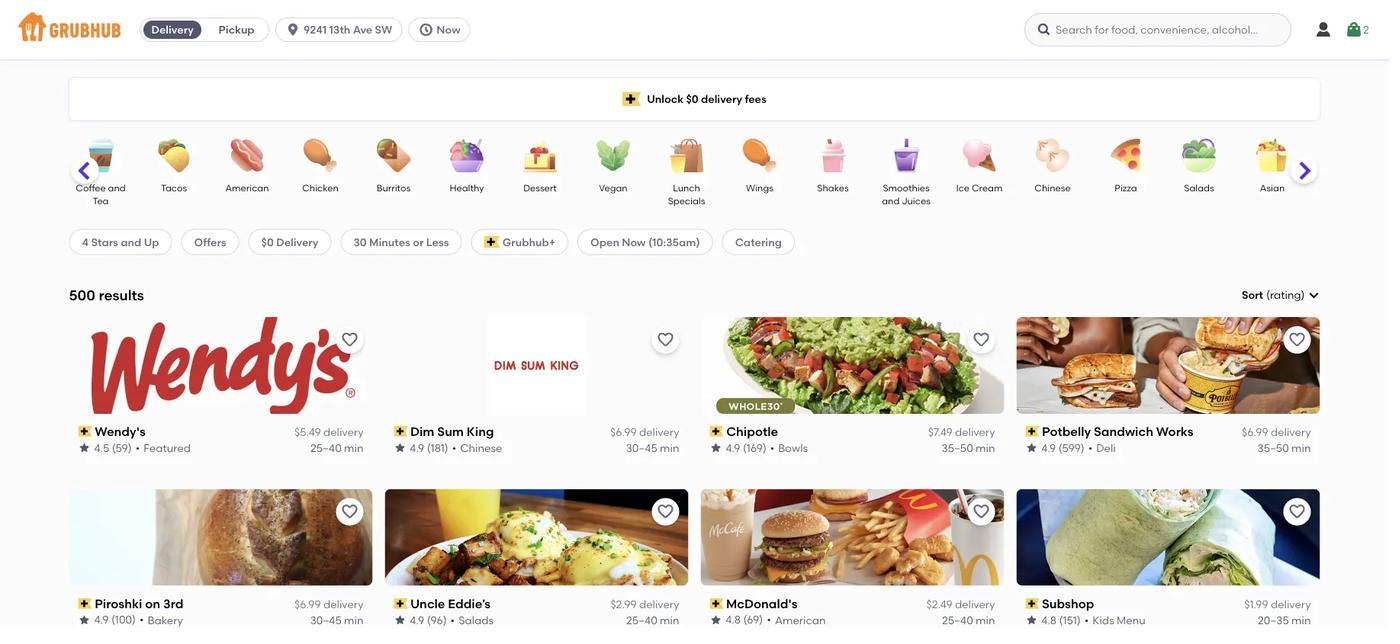 Task type: vqa. For each thing, say whether or not it's contained in the screenshot.
4.5 (59)
yes



Task type: describe. For each thing, give the bounding box(es) containing it.
4.8 (69)
[[726, 614, 763, 627]]

• for mcdonald's
[[767, 614, 771, 627]]

juices
[[902, 196, 931, 207]]

• deli
[[1088, 442, 1116, 455]]

• bowls
[[770, 442, 808, 455]]

4 stars and up
[[82, 236, 159, 249]]

delivery inside delivery button
[[151, 23, 194, 36]]

• kids menu
[[1085, 614, 1146, 627]]

min for mcdonald's
[[976, 614, 995, 627]]

proceed to checkout button
[[957, 446, 1162, 474]]

chinese image
[[1026, 139, 1080, 172]]

delivery for uncle eddie's
[[639, 598, 679, 611]]

min for dim sum king
[[660, 442, 679, 455]]

• for dim sum king
[[452, 442, 457, 455]]

cream
[[972, 182, 1003, 193]]

$2.99
[[611, 598, 637, 611]]

(
[[1266, 289, 1270, 302]]

9241
[[304, 23, 327, 36]]

min for chipotle
[[976, 442, 995, 455]]

25–40 min for uncle eddie's
[[626, 614, 679, 627]]

35–50 for chipotle
[[942, 442, 973, 455]]

featured
[[144, 442, 191, 455]]

wings image
[[733, 139, 787, 172]]

bowls
[[778, 442, 808, 455]]

(151)
[[1059, 614, 1081, 627]]

$6.99 for king
[[610, 426, 637, 439]]

1 horizontal spatial svg image
[[1314, 21, 1333, 39]]

save this restaurant button for uncle eddie's
[[652, 499, 679, 526]]

500
[[69, 287, 95, 304]]

4.9 (96)
[[410, 614, 447, 627]]

smoothies and juices image
[[880, 139, 933, 172]]

now inside button
[[437, 23, 460, 36]]

piroshki on 3rd logo image
[[69, 489, 373, 586]]

ice cream image
[[953, 139, 1006, 172]]

less
[[426, 236, 449, 249]]

to
[[1051, 454, 1062, 467]]

save this restaurant image for uncle eddie's
[[656, 503, 675, 522]]

2 horizontal spatial svg image
[[1308, 289, 1320, 301]]

save this restaurant button for subshop
[[1283, 499, 1311, 526]]

• for potbelly sandwich works
[[1088, 442, 1093, 455]]

(169)
[[743, 442, 766, 455]]

svg image for 2
[[1345, 21, 1363, 39]]

3 subscription pass image from the left
[[710, 599, 723, 609]]

ice
[[957, 182, 970, 193]]

4.5 (59)
[[94, 442, 132, 455]]

potbelly sandwich works logo image
[[1016, 317, 1320, 414]]

• bakery
[[140, 614, 183, 627]]

grubhub+
[[503, 236, 555, 249]]

sw
[[375, 23, 392, 36]]

deli
[[1097, 442, 1116, 455]]

4.9 for uncle eddie's
[[410, 614, 425, 627]]

$6.99 delivery for piroshki on 3rd
[[294, 598, 363, 611]]

star icon image for dim sum king
[[394, 442, 406, 454]]

tacos image
[[148, 139, 201, 172]]

• chinese
[[452, 442, 502, 455]]

13th
[[329, 23, 350, 36]]

subshop logo image
[[1016, 489, 1320, 586]]

• for subshop
[[1085, 614, 1089, 627]]

burritos
[[377, 182, 411, 193]]

chipotle logo image
[[701, 317, 1004, 414]]

20–35
[[1258, 614, 1289, 627]]

1 vertical spatial american
[[775, 614, 826, 627]]

• american
[[767, 614, 826, 627]]

• salads
[[451, 614, 494, 627]]

potbelly sandwich works
[[1042, 424, 1194, 439]]

offers
[[194, 236, 226, 249]]

chicken
[[303, 182, 339, 193]]

subscription pass image for subshop
[[1026, 599, 1039, 609]]

subscription pass image for potbelly sandwich works
[[1026, 426, 1039, 437]]

4.8 (151)
[[1042, 614, 1081, 627]]

wendy's logo image
[[69, 317, 373, 414]]

on
[[145, 597, 160, 612]]

star icon image for mcdonald's
[[710, 614, 722, 627]]

(59)
[[112, 442, 132, 455]]

uncle
[[411, 597, 445, 612]]

delivery for mcdonald's
[[955, 598, 995, 611]]

$6.99 for 3rd
[[294, 598, 321, 611]]

sandwich
[[1094, 424, 1154, 439]]

save this restaurant image for potbelly sandwich works
[[1288, 331, 1306, 349]]

coffee and tea image
[[74, 139, 128, 172]]

4.9 for potbelly sandwich works
[[1042, 442, 1056, 455]]

1 horizontal spatial $0
[[686, 93, 698, 106]]

unlock $0 delivery fees
[[647, 93, 766, 106]]

shakes image
[[807, 139, 860, 172]]

delivery for dim sum king
[[639, 426, 679, 439]]

asian image
[[1246, 139, 1299, 172]]

4.9 for piroshki on 3rd
[[94, 614, 109, 627]]

1 horizontal spatial delivery
[[276, 236, 318, 249]]

salads image
[[1173, 139, 1226, 172]]

pickup button
[[205, 18, 269, 42]]

min for subshop
[[1291, 614, 1311, 627]]

ave
[[353, 23, 372, 36]]

25–40 for mcdonald's
[[942, 614, 973, 627]]

up
[[144, 236, 159, 249]]

subscription pass image for chipotle
[[710, 426, 723, 437]]

star icon image for chipotle
[[710, 442, 722, 454]]

tacos
[[161, 182, 187, 193]]

save this restaurant image for dim sum king
[[656, 331, 675, 349]]

$7.49
[[928, 426, 952, 439]]

(10:35am)
[[648, 236, 700, 249]]

vegan image
[[587, 139, 640, 172]]

min for uncle eddie's
[[660, 614, 679, 627]]

smoothies and juices
[[882, 182, 931, 207]]

shakes
[[818, 182, 849, 193]]

grubhub plus flag logo image for unlock $0 delivery fees
[[623, 92, 641, 106]]

dessert image
[[514, 139, 567, 172]]

(96)
[[427, 614, 447, 627]]

works
[[1156, 424, 1194, 439]]

9241 13th ave sw button
[[275, 18, 408, 42]]

0 vertical spatial chinese
[[1035, 182, 1071, 193]]

or
[[413, 236, 424, 249]]

uncle eddie's
[[411, 597, 491, 612]]

0 horizontal spatial chinese
[[460, 442, 502, 455]]

catering
[[735, 236, 782, 249]]

lunch specials
[[668, 182, 705, 207]]

$6.99 delivery for dim sum king
[[610, 426, 679, 439]]

lunch specials image
[[660, 139, 714, 172]]

potbelly
[[1042, 424, 1091, 439]]

save this restaurant button for piroshki on 3rd
[[336, 499, 363, 526]]

king
[[467, 424, 494, 439]]

piroshki
[[95, 597, 142, 612]]

lunch
[[673, 182, 700, 193]]

bakery
[[148, 614, 183, 627]]

mcdonald's
[[726, 597, 798, 612]]

and for coffee and tea
[[108, 182, 126, 193]]

4.8 for subshop
[[1042, 614, 1057, 627]]

ice cream
[[957, 182, 1003, 193]]

piroshki on 3rd
[[95, 597, 183, 612]]

25–40 min for mcdonald's
[[942, 614, 995, 627]]

chicken image
[[294, 139, 347, 172]]

• for piroshki on 3rd
[[140, 614, 144, 627]]

$0 delivery
[[261, 236, 318, 249]]

$5.49 delivery
[[294, 426, 363, 439]]

25–40 for uncle eddie's
[[626, 614, 657, 627]]

save this restaurant image for chipotle
[[972, 331, 990, 349]]

35–50 for potbelly sandwich works
[[1257, 442, 1289, 455]]

4.9 (100)
[[94, 614, 136, 627]]

coffee and tea
[[76, 182, 126, 207]]

star icon image for potbelly sandwich works
[[1026, 442, 1038, 454]]

save this restaurant image for wendy's
[[341, 331, 359, 349]]

(599)
[[1059, 442, 1085, 455]]

save this restaurant button for mcdonald's
[[968, 499, 995, 526]]



Task type: locate. For each thing, give the bounding box(es) containing it.
subscription pass image left chipotle
[[710, 426, 723, 437]]

0 vertical spatial 30–45 min
[[626, 442, 679, 455]]

specials
[[668, 196, 705, 207]]

4.9
[[410, 442, 425, 455], [726, 442, 740, 455], [1042, 442, 1056, 455], [94, 614, 109, 627], [410, 614, 425, 627]]

4.9 left (169)
[[726, 442, 740, 455]]

dim sum king
[[411, 424, 494, 439]]

35–50 min
[[942, 442, 995, 455], [1257, 442, 1311, 455]]

delivery for subshop
[[1271, 598, 1311, 611]]

delivery for piroshki on 3rd
[[323, 598, 363, 611]]

2 horizontal spatial 25–40
[[942, 614, 973, 627]]

2 35–50 min from the left
[[1257, 442, 1311, 455]]

• down dim sum king at the bottom left of page
[[452, 442, 457, 455]]

)
[[1301, 289, 1305, 302]]

uncle eddie's logo image
[[385, 489, 688, 586]]

4.9 down dim
[[410, 442, 425, 455]]

delivery down chicken
[[276, 236, 318, 249]]

svg image for now
[[418, 22, 433, 37]]

$0 right offers
[[261, 236, 274, 249]]

save this restaurant button for wendy's
[[336, 326, 363, 354]]

• right (69)
[[767, 614, 771, 627]]

25–40 min down $2.49 delivery
[[942, 614, 995, 627]]

and down smoothies
[[882, 196, 900, 207]]

0 horizontal spatial 35–50
[[942, 442, 973, 455]]

save this restaurant button for dim sum king
[[652, 326, 679, 354]]

25–40 down $5.49 delivery
[[310, 442, 342, 455]]

1 4.8 from the left
[[726, 614, 741, 627]]

0 vertical spatial grubhub plus flag logo image
[[623, 92, 641, 106]]

and inside the smoothies and juices
[[882, 196, 900, 207]]

• left deli
[[1088, 442, 1093, 455]]

subscription pass image left dim
[[394, 426, 407, 437]]

• for wendy's
[[136, 442, 140, 455]]

None field
[[1242, 288, 1320, 303]]

0 vertical spatial delivery
[[151, 23, 194, 36]]

1 35–50 min from the left
[[942, 442, 995, 455]]

$1.99
[[1244, 598, 1268, 611]]

• right (151)
[[1085, 614, 1089, 627]]

svg image
[[285, 22, 301, 37], [1037, 22, 1052, 37], [1308, 289, 1320, 301]]

svg image inside the now button
[[418, 22, 433, 37]]

$0
[[686, 93, 698, 106], [261, 236, 274, 249]]

1 horizontal spatial 35–50 min
[[1257, 442, 1311, 455]]

$0 right unlock
[[686, 93, 698, 106]]

subscription pass image left uncle
[[394, 599, 407, 609]]

2 4.8 from the left
[[1042, 614, 1057, 627]]

• for uncle eddie's
[[451, 614, 455, 627]]

healthy
[[450, 182, 484, 193]]

30–45 for piroshki on 3rd
[[310, 614, 342, 627]]

4.9 for chipotle
[[726, 442, 740, 455]]

american
[[226, 182, 269, 193], [775, 614, 826, 627]]

• right (169)
[[770, 442, 774, 455]]

and inside 'coffee and tea'
[[108, 182, 126, 193]]

• featured
[[136, 442, 191, 455]]

1 horizontal spatial chinese
[[1035, 182, 1071, 193]]

min for potbelly sandwich works
[[1291, 442, 1311, 455]]

subscription pass image left subshop
[[1026, 599, 1039, 609]]

0 vertical spatial now
[[437, 23, 460, 36]]

star icon image left 4.9 (100)
[[78, 614, 90, 627]]

4.9 left (599)
[[1042, 442, 1056, 455]]

healthy image
[[441, 139, 494, 172]]

delivery left pickup
[[151, 23, 194, 36]]

4.8 left (69)
[[726, 614, 741, 627]]

save this restaurant image
[[341, 331, 359, 349], [656, 331, 675, 349], [1288, 331, 1306, 349], [341, 503, 359, 522], [1288, 503, 1306, 522]]

0 horizontal spatial 35–50 min
[[942, 442, 995, 455]]

(181)
[[427, 442, 449, 455]]

4.9 down uncle
[[410, 614, 425, 627]]

0 horizontal spatial 25–40
[[310, 442, 342, 455]]

4.8 left (151)
[[1042, 614, 1057, 627]]

pizza image
[[1100, 139, 1153, 172]]

1 35–50 from the left
[[942, 442, 973, 455]]

save this restaurant button
[[336, 326, 363, 354], [652, 326, 679, 354], [968, 326, 995, 354], [1283, 326, 1311, 354], [336, 499, 363, 526], [652, 499, 679, 526], [968, 499, 995, 526], [1283, 499, 1311, 526]]

500 results
[[69, 287, 144, 304]]

save this restaurant button for potbelly sandwich works
[[1283, 326, 1311, 354]]

svg image inside 9241 13th ave sw button
[[285, 22, 301, 37]]

25–40 min for wendy's
[[310, 442, 363, 455]]

1 horizontal spatial salads
[[1184, 182, 1214, 193]]

vegan
[[599, 182, 628, 193]]

star icon image left 4.5
[[78, 442, 90, 454]]

0 horizontal spatial 25–40 min
[[310, 442, 363, 455]]

4.8 for mcdonald's
[[726, 614, 741, 627]]

and up tea
[[108, 182, 126, 193]]

star icon image for wendy's
[[78, 442, 90, 454]]

1 vertical spatial $0
[[261, 236, 274, 249]]

subscription pass image for uncle
[[394, 599, 407, 609]]

30–45 for dim sum king
[[626, 442, 657, 455]]

1 subscription pass image from the left
[[78, 599, 92, 609]]

0 horizontal spatial american
[[226, 182, 269, 193]]

1 horizontal spatial american
[[775, 614, 826, 627]]

0 horizontal spatial $0
[[261, 236, 274, 249]]

save this restaurant image for piroshki on 3rd
[[341, 503, 359, 522]]

grubhub plus flag logo image
[[623, 92, 641, 106], [484, 236, 500, 248]]

star icon image for piroshki on 3rd
[[78, 614, 90, 627]]

1 horizontal spatial svg image
[[1037, 22, 1052, 37]]

burritos image
[[367, 139, 421, 172]]

star icon image left to
[[1026, 442, 1038, 454]]

0 horizontal spatial svg image
[[418, 22, 433, 37]]

now right sw at the left of page
[[437, 23, 460, 36]]

0 horizontal spatial subscription pass image
[[78, 599, 92, 609]]

35–50 min for potbelly sandwich works
[[1257, 442, 1311, 455]]

0 horizontal spatial salads
[[459, 614, 494, 627]]

25–40 down $2.99 delivery
[[626, 614, 657, 627]]

svg image inside the 2 button
[[1345, 21, 1363, 39]]

2 35–50 from the left
[[1257, 442, 1289, 455]]

rating
[[1270, 289, 1301, 302]]

asian
[[1260, 182, 1285, 193]]

0 horizontal spatial 30–45 min
[[310, 614, 363, 627]]

sort ( rating )
[[1242, 289, 1305, 302]]

Search for food, convenience, alcohol... search field
[[1024, 13, 1291, 47]]

1 horizontal spatial grubhub plus flag logo image
[[623, 92, 641, 106]]

30 minutes or less
[[354, 236, 449, 249]]

svg image
[[1314, 21, 1333, 39], [1345, 21, 1363, 39], [418, 22, 433, 37]]

grubhub plus flag logo image left unlock
[[623, 92, 641, 106]]

subscription pass image up proceed
[[1026, 426, 1039, 437]]

save this restaurant image
[[972, 331, 990, 349], [656, 503, 675, 522], [972, 503, 990, 522]]

main navigation navigation
[[0, 0, 1389, 59]]

1 vertical spatial 30–45
[[310, 614, 342, 627]]

pickup
[[219, 23, 254, 36]]

subscription pass image left wendy's
[[78, 426, 92, 437]]

0 vertical spatial $0
[[686, 93, 698, 106]]

0 vertical spatial 30–45
[[626, 442, 657, 455]]

4
[[82, 236, 89, 249]]

star icon image left 4.9 (96)
[[394, 614, 406, 627]]

save this restaurant button for chipotle
[[968, 326, 995, 354]]

subscription pass image for wendy's
[[78, 426, 92, 437]]

1 horizontal spatial now
[[622, 236, 646, 249]]

star icon image left "4.9 (181)"
[[394, 442, 406, 454]]

0 horizontal spatial $6.99
[[294, 598, 321, 611]]

dim
[[411, 424, 435, 439]]

$6.99 delivery
[[610, 426, 679, 439], [1242, 426, 1311, 439], [294, 598, 363, 611]]

2 vertical spatial and
[[121, 236, 141, 249]]

delivery for chipotle
[[955, 426, 995, 439]]

$5.49
[[294, 426, 321, 439]]

subscription pass image
[[78, 426, 92, 437], [394, 426, 407, 437], [710, 426, 723, 437], [1026, 426, 1039, 437], [1026, 599, 1039, 609]]

30–45 min for piroshki on 3rd
[[310, 614, 363, 627]]

proceed
[[1004, 454, 1048, 467]]

wendy's
[[95, 424, 146, 439]]

25–40 down $2.49 delivery
[[942, 614, 973, 627]]

0 vertical spatial salads
[[1184, 182, 1214, 193]]

2 horizontal spatial 25–40 min
[[942, 614, 995, 627]]

chinese
[[1035, 182, 1071, 193], [460, 442, 502, 455]]

4.9 left (100)
[[94, 614, 109, 627]]

$6.99 delivery for potbelly sandwich works
[[1242, 426, 1311, 439]]

30–45 min
[[626, 442, 679, 455], [310, 614, 363, 627]]

subscription pass image left piroshki
[[78, 599, 92, 609]]

delivery for potbelly sandwich works
[[1271, 426, 1311, 439]]

$2.49 delivery
[[926, 598, 995, 611]]

unlock
[[647, 93, 684, 106]]

$2.99 delivery
[[611, 598, 679, 611]]

• right (59)
[[136, 442, 140, 455]]

1 vertical spatial grubhub plus flag logo image
[[484, 236, 500, 248]]

dessert
[[524, 182, 557, 193]]

star icon image left 4.8 (151) at right
[[1026, 614, 1038, 627]]

3rd
[[163, 597, 183, 612]]

1 vertical spatial 30–45 min
[[310, 614, 363, 627]]

min for wendy's
[[344, 442, 363, 455]]

menu
[[1117, 614, 1146, 627]]

1 horizontal spatial 25–40
[[626, 614, 657, 627]]

1 horizontal spatial $6.99 delivery
[[610, 426, 679, 439]]

delivery for wendy's
[[323, 426, 363, 439]]

$2.49
[[926, 598, 952, 611]]

4.9 for dim sum king
[[410, 442, 425, 455]]

0 horizontal spatial $6.99 delivery
[[294, 598, 363, 611]]

35–50
[[942, 442, 973, 455], [1257, 442, 1289, 455]]

subscription pass image
[[78, 599, 92, 609], [394, 599, 407, 609], [710, 599, 723, 609]]

chinese down chinese image
[[1035, 182, 1071, 193]]

0 horizontal spatial now
[[437, 23, 460, 36]]

tea
[[93, 196, 109, 207]]

$1.99 delivery
[[1244, 598, 1311, 611]]

grubhub plus flag logo image left grubhub+
[[484, 236, 500, 248]]

• down piroshki on 3rd
[[140, 614, 144, 627]]

kids
[[1093, 614, 1114, 627]]

0 vertical spatial and
[[108, 182, 126, 193]]

and for smoothies and juices
[[882, 196, 900, 207]]

open
[[590, 236, 619, 249]]

2 button
[[1345, 16, 1369, 43]]

1 horizontal spatial 4.8
[[1042, 614, 1057, 627]]

chinese down king
[[460, 442, 502, 455]]

$6.99 for works
[[1242, 426, 1268, 439]]

now right 'open'
[[622, 236, 646, 249]]

1 vertical spatial now
[[622, 236, 646, 249]]

stars
[[91, 236, 118, 249]]

0 horizontal spatial svg image
[[285, 22, 301, 37]]

sum
[[438, 424, 464, 439]]

1 horizontal spatial subscription pass image
[[394, 599, 407, 609]]

4.9 (181)
[[410, 442, 449, 455]]

wings
[[746, 182, 774, 193]]

25–40
[[310, 442, 342, 455], [626, 614, 657, 627], [942, 614, 973, 627]]

save this restaurant image for mcdonald's
[[972, 503, 990, 522]]

1 vertical spatial chinese
[[460, 442, 502, 455]]

0 horizontal spatial delivery
[[151, 23, 194, 36]]

subscription pass image left mcdonald's
[[710, 599, 723, 609]]

1 horizontal spatial 25–40 min
[[626, 614, 679, 627]]

2 horizontal spatial subscription pass image
[[710, 599, 723, 609]]

and
[[108, 182, 126, 193], [882, 196, 900, 207], [121, 236, 141, 249]]

american down mcdonald's
[[775, 614, 826, 627]]

delivery
[[151, 23, 194, 36], [276, 236, 318, 249]]

american image
[[221, 139, 274, 172]]

(69)
[[743, 614, 763, 627]]

subshop
[[1042, 597, 1094, 612]]

35–50 min for chipotle
[[942, 442, 995, 455]]

star icon image for subshop
[[1026, 614, 1038, 627]]

star icon image left 4.8 (69)
[[710, 614, 722, 627]]

1 horizontal spatial $6.99
[[610, 426, 637, 439]]

30–45 min for dim sum king
[[626, 442, 679, 455]]

subscription pass image for piroshki
[[78, 599, 92, 609]]

1 vertical spatial and
[[882, 196, 900, 207]]

dim sum king logo image
[[488, 317, 585, 414]]

4.9 (169)
[[726, 442, 766, 455]]

minutes
[[369, 236, 410, 249]]

subscription pass image for dim sum king
[[394, 426, 407, 437]]

delivery button
[[140, 18, 205, 42]]

1 horizontal spatial 30–45
[[626, 442, 657, 455]]

4.9 (599)
[[1042, 442, 1085, 455]]

eddie's
[[448, 597, 491, 612]]

1 vertical spatial delivery
[[276, 236, 318, 249]]

• for chipotle
[[770, 442, 774, 455]]

pizza
[[1115, 182, 1137, 193]]

1 horizontal spatial 35–50
[[1257, 442, 1289, 455]]

proceed to checkout
[[1004, 454, 1115, 467]]

salads down eddie's
[[459, 614, 494, 627]]

star icon image for uncle eddie's
[[394, 614, 406, 627]]

salads down salads image
[[1184, 182, 1214, 193]]

and left the up at the top left of page
[[121, 236, 141, 249]]

salads
[[1184, 182, 1214, 193], [459, 614, 494, 627]]

(100)
[[111, 614, 136, 627]]

9241 13th ave sw
[[304, 23, 392, 36]]

star icon image left 4.9 (169)
[[710, 442, 722, 454]]

25–40 for wendy's
[[310, 442, 342, 455]]

2 horizontal spatial svg image
[[1345, 21, 1363, 39]]

american down american image
[[226, 182, 269, 193]]

25–40 min down $2.99 delivery
[[626, 614, 679, 627]]

25–40 min down $5.49 delivery
[[310, 442, 363, 455]]

none field containing sort
[[1242, 288, 1320, 303]]

min for piroshki on 3rd
[[344, 614, 363, 627]]

0 horizontal spatial 4.8
[[726, 614, 741, 627]]

2 horizontal spatial $6.99
[[1242, 426, 1268, 439]]

save this restaurant image for subshop
[[1288, 503, 1306, 522]]

1 horizontal spatial 30–45 min
[[626, 442, 679, 455]]

• right (96)
[[451, 614, 455, 627]]

0 vertical spatial american
[[226, 182, 269, 193]]

0 horizontal spatial grubhub plus flag logo image
[[484, 236, 500, 248]]

mcdonald's logo image
[[701, 489, 1004, 586]]

2 horizontal spatial $6.99 delivery
[[1242, 426, 1311, 439]]

sort
[[1242, 289, 1263, 302]]

0 horizontal spatial 30–45
[[310, 614, 342, 627]]

star icon image
[[78, 442, 90, 454], [394, 442, 406, 454], [710, 442, 722, 454], [1026, 442, 1038, 454], [78, 614, 90, 627], [394, 614, 406, 627], [710, 614, 722, 627], [1026, 614, 1038, 627]]

$7.49 delivery
[[928, 426, 995, 439]]

grubhub plus flag logo image for grubhub+
[[484, 236, 500, 248]]

1 vertical spatial salads
[[459, 614, 494, 627]]

fees
[[745, 93, 766, 106]]

2 subscription pass image from the left
[[394, 599, 407, 609]]



